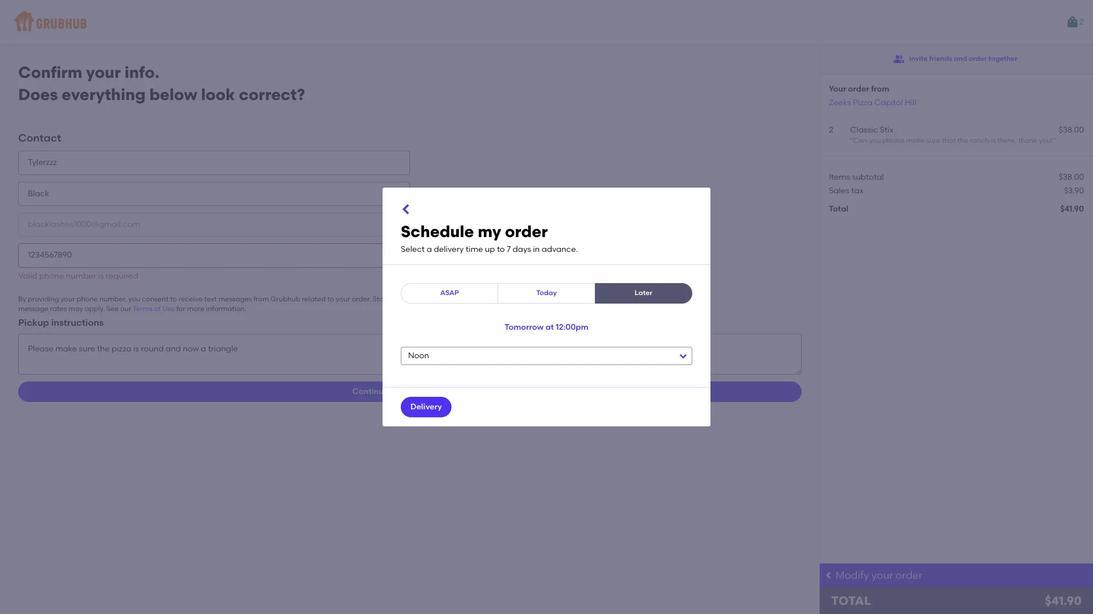 Task type: vqa. For each thing, say whether or not it's contained in the screenshot.


Task type: describe. For each thing, give the bounding box(es) containing it.
your
[[829, 84, 846, 94]]

in
[[533, 245, 540, 254]]

valid phone number is required
[[18, 271, 138, 281]]

schedule my order select a delivery time up to 7 days in advance.
[[401, 222, 578, 254]]

tomorrow at 12:00pm button
[[505, 318, 589, 338]]

order inside button
[[969, 55, 987, 63]]

thank
[[1018, 137, 1038, 145]]

days
[[513, 245, 531, 254]]

up
[[485, 245, 495, 254]]

from inside 'your order from zeeks pizza capitol hill'
[[871, 84, 890, 94]]

items
[[829, 172, 850, 182]]

everything
[[62, 85, 146, 104]]

can
[[853, 137, 867, 145]]

together
[[989, 55, 1018, 63]]

modify
[[836, 570, 869, 582]]

rates
[[50, 305, 67, 313]]

your left order.
[[336, 295, 350, 303]]

tomorrow
[[505, 323, 544, 332]]

consent
[[142, 295, 169, 303]]

does
[[18, 85, 58, 104]]

invite
[[909, 55, 928, 63]]

svg image
[[400, 203, 413, 216]]

providing
[[28, 295, 59, 303]]

$38.00 " can you please make sure that the ranch is there, thank you! "
[[850, 125, 1084, 145]]

invite friends and order together
[[909, 55, 1018, 63]]

12:00pm
[[556, 323, 589, 332]]

and
[[954, 55, 967, 63]]

$3.90
[[1064, 186, 1084, 196]]

terms
[[133, 305, 153, 313]]

2 inside button
[[1080, 17, 1084, 27]]

for
[[176, 305, 185, 313]]

contact
[[18, 132, 61, 145]]

our
[[120, 305, 131, 313]]

sure
[[927, 137, 940, 145]]

method
[[437, 387, 468, 397]]

main navigation navigation
[[0, 0, 1093, 44]]

make
[[906, 137, 925, 145]]

message
[[18, 305, 48, 313]]

please
[[883, 137, 905, 145]]

to up use
[[170, 295, 177, 303]]

asap
[[440, 289, 459, 297]]

zeeks pizza capitol hill link
[[829, 98, 917, 107]]

order.
[[352, 295, 371, 303]]

below
[[149, 85, 197, 104]]

messages
[[218, 295, 252, 303]]

pickup
[[18, 318, 49, 328]]

continue to payment method
[[352, 387, 468, 397]]

payment
[[400, 387, 435, 397]]

receive
[[179, 295, 203, 303]]

Pickup instructions text field
[[18, 334, 802, 375]]

to inside schedule my order select a delivery time up to 7 days in advance.
[[497, 245, 505, 254]]

2 button
[[1066, 12, 1084, 32]]

1 vertical spatial $41.90
[[1045, 594, 1082, 609]]

confirm
[[18, 63, 82, 82]]

1 vertical spatial total
[[831, 594, 871, 609]]

delivery button
[[401, 397, 452, 418]]

more
[[187, 305, 204, 313]]

select
[[401, 245, 425, 254]]

ranch
[[970, 137, 989, 145]]

look
[[201, 85, 235, 104]]

by
[[18, 295, 26, 303]]

see
[[106, 305, 119, 313]]

classic stix
[[850, 125, 894, 135]]

subtotal
[[852, 172, 884, 182]]

you inside by providing your phone number, you consent to receive text messages from grubhub related to your order. standard message rates may apply. see our
[[128, 295, 140, 303]]

to inside button
[[390, 387, 398, 397]]

tax
[[851, 186, 864, 196]]

advance.
[[542, 245, 578, 254]]

tomorrow at 12:00pm
[[505, 323, 589, 332]]

continue
[[352, 387, 388, 397]]

0 horizontal spatial 2
[[829, 125, 833, 135]]

2 " from the left
[[1053, 137, 1056, 145]]

terms of use for more information.
[[133, 305, 246, 313]]

friends
[[929, 55, 952, 63]]

sales tax
[[829, 186, 864, 196]]

by providing your phone number, you consent to receive text messages from grubhub related to your order. standard message rates may apply. see our
[[18, 295, 404, 313]]



Task type: locate. For each thing, give the bounding box(es) containing it.
terms of use link
[[133, 305, 175, 313]]

1 horizontal spatial is
[[991, 137, 996, 145]]

later button
[[595, 284, 692, 304]]

is inside the $38.00 " can you please make sure that the ranch is there, thank you! "
[[991, 137, 996, 145]]

text
[[204, 295, 217, 303]]

information.
[[206, 305, 246, 313]]

Phone telephone field
[[18, 244, 410, 268]]

order up "days"
[[505, 222, 548, 241]]

today
[[536, 289, 557, 297]]

of
[[154, 305, 161, 313]]

related
[[302, 295, 326, 303]]

is right number
[[98, 271, 104, 281]]

instructions
[[51, 318, 104, 328]]

modify your order
[[836, 570, 923, 582]]

delivery
[[411, 402, 442, 412]]

later
[[635, 289, 652, 297]]

your order from zeeks pizza capitol hill
[[829, 84, 917, 107]]

1 vertical spatial from
[[253, 295, 269, 303]]

0 vertical spatial from
[[871, 84, 890, 94]]

asap button
[[401, 284, 498, 304]]

you
[[869, 137, 881, 145], [128, 295, 140, 303]]

sales
[[829, 186, 849, 196]]

pizza
[[853, 98, 873, 107]]

you!
[[1039, 137, 1053, 145]]

total
[[829, 205, 849, 214], [831, 594, 871, 609]]

phone right valid
[[39, 271, 64, 281]]

First name text field
[[18, 151, 410, 175]]

zeeks
[[829, 98, 851, 107]]

1 horizontal spatial from
[[871, 84, 890, 94]]

may
[[68, 305, 83, 313]]

phone inside by providing your phone number, you consent to receive text messages from grubhub related to your order. standard message rates may apply. see our
[[77, 295, 98, 303]]

0 vertical spatial 2
[[1080, 17, 1084, 27]]

$41.90
[[1060, 205, 1084, 214], [1045, 594, 1082, 609]]

to right 'related'
[[327, 295, 334, 303]]

pickup instructions
[[18, 318, 104, 328]]

stix
[[880, 125, 894, 135]]

the
[[958, 137, 968, 145]]

confirm your info. does everything below look correct?
[[18, 63, 305, 104]]

from inside by providing your phone number, you consent to receive text messages from grubhub related to your order. standard message rates may apply. see our
[[253, 295, 269, 303]]

from left grubhub
[[253, 295, 269, 303]]

1 vertical spatial 2
[[829, 125, 833, 135]]

to left 7
[[497, 245, 505, 254]]

1 vertical spatial is
[[98, 271, 104, 281]]

0 vertical spatial you
[[869, 137, 881, 145]]

invite friends and order together button
[[893, 49, 1018, 69]]

order up pizza
[[848, 84, 869, 94]]

order right modify at the right bottom of the page
[[896, 570, 923, 582]]

1 " from the left
[[850, 137, 853, 145]]

1 $38.00 from the top
[[1059, 125, 1084, 135]]

0 vertical spatial $38.00
[[1059, 125, 1084, 135]]

phone up apply.
[[77, 295, 98, 303]]

0 horizontal spatial "
[[850, 137, 853, 145]]

continue to payment method button
[[18, 382, 802, 403]]

hill
[[905, 98, 917, 107]]

phone
[[39, 271, 64, 281], [77, 295, 98, 303]]

1 horizontal spatial you
[[869, 137, 881, 145]]

1 horizontal spatial 2
[[1080, 17, 1084, 27]]

required
[[106, 271, 138, 281]]

my
[[478, 222, 501, 241]]

order
[[969, 55, 987, 63], [848, 84, 869, 94], [505, 222, 548, 241], [896, 570, 923, 582]]

is
[[991, 137, 996, 145], [98, 271, 104, 281]]

" down the classic
[[850, 137, 853, 145]]

schedule
[[401, 222, 474, 241]]

use
[[162, 305, 175, 313]]

0 vertical spatial phone
[[39, 271, 64, 281]]

valid phone number is required alert
[[18, 271, 138, 281]]

$38.00 inside the $38.00 " can you please make sure that the ranch is there, thank you! "
[[1059, 125, 1084, 135]]

1 vertical spatial you
[[128, 295, 140, 303]]

a
[[427, 245, 432, 254]]

you down classic stix
[[869, 137, 881, 145]]

1 vertical spatial $38.00
[[1059, 172, 1084, 182]]

standard
[[373, 295, 404, 303]]

2
[[1080, 17, 1084, 27], [829, 125, 833, 135]]

0 vertical spatial $41.90
[[1060, 205, 1084, 214]]

grubhub
[[271, 295, 300, 303]]

Last name text field
[[18, 182, 410, 206]]

"
[[850, 137, 853, 145], [1053, 137, 1056, 145]]

1 horizontal spatial "
[[1053, 137, 1056, 145]]

order inside schedule my order select a delivery time up to 7 days in advance.
[[505, 222, 548, 241]]

to left payment
[[390, 387, 398, 397]]

order right 'and'
[[969, 55, 987, 63]]

today button
[[498, 284, 595, 304]]

number
[[66, 271, 96, 281]]

your up may
[[61, 295, 75, 303]]

0 horizontal spatial phone
[[39, 271, 64, 281]]

capitol
[[874, 98, 903, 107]]

correct?
[[239, 85, 305, 104]]

$38.00 for $38.00
[[1059, 172, 1084, 182]]

there,
[[998, 137, 1017, 145]]

from up zeeks pizza capitol hill link
[[871, 84, 890, 94]]

your right modify at the right bottom of the page
[[872, 570, 893, 582]]

number,
[[99, 295, 127, 303]]

1 vertical spatial phone
[[77, 295, 98, 303]]

people icon image
[[893, 54, 905, 65]]

0 vertical spatial total
[[829, 205, 849, 214]]

is left there,
[[991, 137, 996, 145]]

info.
[[125, 63, 159, 82]]

delivery
[[434, 245, 464, 254]]

total down modify at the right bottom of the page
[[831, 594, 871, 609]]

your up everything
[[86, 63, 121, 82]]

to
[[497, 245, 505, 254], [170, 295, 177, 303], [327, 295, 334, 303], [390, 387, 398, 397]]

items subtotal
[[829, 172, 884, 182]]

valid
[[18, 271, 37, 281]]

from
[[871, 84, 890, 94], [253, 295, 269, 303]]

your
[[86, 63, 121, 82], [61, 295, 75, 303], [336, 295, 350, 303], [872, 570, 893, 582]]

order inside 'your order from zeeks pizza capitol hill'
[[848, 84, 869, 94]]

your inside 'confirm your info. does everything below look correct?'
[[86, 63, 121, 82]]

0 horizontal spatial from
[[253, 295, 269, 303]]

total down sales
[[829, 205, 849, 214]]

classic
[[850, 125, 878, 135]]

0 vertical spatial is
[[991, 137, 996, 145]]

at
[[546, 323, 554, 332]]

0 horizontal spatial you
[[128, 295, 140, 303]]

0 horizontal spatial is
[[98, 271, 104, 281]]

7
[[507, 245, 511, 254]]

$38.00 for $38.00 " can you please make sure that the ranch is there, thank you! "
[[1059, 125, 1084, 135]]

1 horizontal spatial phone
[[77, 295, 98, 303]]

you inside the $38.00 " can you please make sure that the ranch is there, thank you! "
[[869, 137, 881, 145]]

2 $38.00 from the top
[[1059, 172, 1084, 182]]

" right thank
[[1053, 137, 1056, 145]]

you up terms at the left of page
[[128, 295, 140, 303]]

apply.
[[85, 305, 105, 313]]



